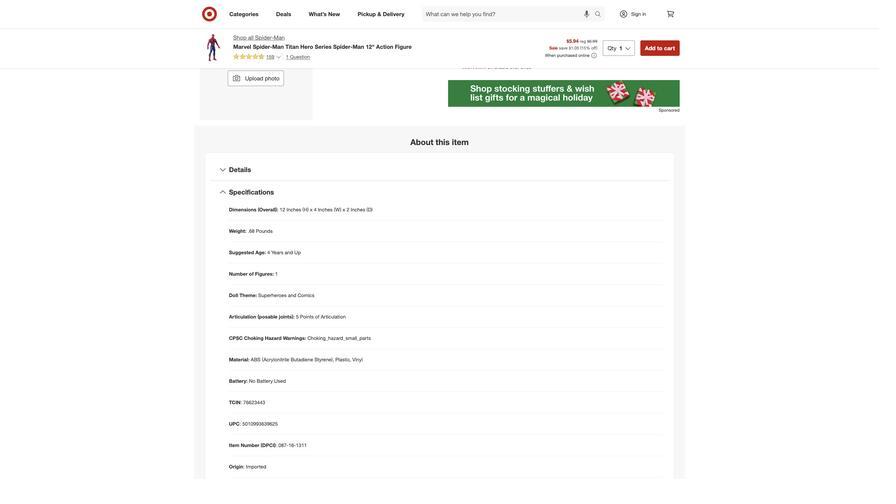 Task type: vqa. For each thing, say whether or not it's contained in the screenshot.
the Brand inside the dialog
no



Task type: locate. For each thing, give the bounding box(es) containing it.
1 vertical spatial $100
[[521, 64, 532, 70]]

on
[[574, 10, 581, 17], [488, 64, 493, 70]]

this left 'item'
[[436, 137, 450, 147]]

spend $50 save $10, spend $100 save $25 on select toys link
[[462, 10, 612, 17]]

159 link
[[233, 53, 282, 62]]

styrene),
[[315, 357, 334, 363]]

: left 5010993639625
[[240, 421, 241, 427]]

of left figures: at the left bottom of the page
[[249, 271, 254, 277]]

figure
[[395, 43, 412, 50]]

battery
[[257, 378, 273, 384]]

0 vertical spatial 4
[[314, 207, 317, 213]]

1 horizontal spatial x
[[343, 207, 346, 213]]

inches left (w)
[[318, 207, 333, 213]]

$10,
[[506, 10, 516, 17]]

in
[[643, 11, 647, 17]]

1 horizontal spatial inches
[[318, 207, 333, 213]]

what's
[[309, 10, 327, 17]]

1 horizontal spatial 4
[[314, 207, 317, 213]]

comics
[[298, 292, 315, 298]]

spider- up for
[[253, 43, 272, 50]]

pic
[[242, 52, 251, 60]]

inches
[[287, 207, 301, 213], [318, 207, 333, 213], [351, 207, 366, 213]]

spend
[[462, 10, 480, 17], [518, 10, 535, 17]]

sign in link
[[614, 6, 658, 22]]

to left see!
[[273, 52, 279, 60]]

dimensions
[[229, 207, 257, 213]]

1 horizontal spatial to
[[658, 45, 663, 52]]

details
[[505, 18, 520, 24], [229, 165, 251, 173]]

1 horizontal spatial of
[[315, 314, 320, 320]]

man up '159'
[[272, 43, 284, 50]]

0 vertical spatial this
[[256, 41, 268, 49]]

inches right 2
[[351, 207, 366, 213]]

number
[[229, 271, 248, 277], [241, 442, 260, 448]]

weight:
[[229, 228, 247, 234]]

shop all spider-man marvel spider-man titan hero series spider-man 12" action figure
[[233, 34, 412, 50]]

$100 left $25
[[536, 10, 548, 17]]

0 horizontal spatial 1
[[275, 271, 278, 277]]

(
[[581, 45, 582, 51]]

up
[[295, 249, 301, 255]]

1 horizontal spatial on
[[574, 10, 581, 17]]

1 vertical spatial all
[[264, 52, 271, 60]]

1 horizontal spatial 1
[[286, 54, 289, 60]]

$5.94 reg $6.99 sale save $ 1.05 ( 15 % off )
[[550, 38, 598, 51]]

all right for
[[264, 52, 271, 60]]

weight: .68 pounds
[[229, 228, 273, 234]]

sale
[[550, 45, 558, 51]]

reg
[[580, 39, 586, 44]]

material: abs (acrylonitrile butadiene styrene), plastic, vinyl
[[229, 357, 363, 363]]

0 horizontal spatial inches
[[287, 207, 301, 213]]

save
[[492, 10, 504, 17], [550, 10, 562, 17], [560, 45, 568, 51]]

suggested
[[229, 249, 254, 255]]

spend up 'store'
[[462, 10, 480, 17]]

shop
[[233, 34, 247, 41]]

x left 2
[[343, 207, 346, 213]]

1 vertical spatial number
[[241, 442, 260, 448]]

upc
[[229, 421, 240, 427]]

1 down titan
[[286, 54, 289, 60]]

12"
[[366, 43, 375, 50]]

details down $10, in the right top of the page
[[505, 18, 520, 24]]

1 x from the left
[[310, 207, 313, 213]]

marvel
[[233, 43, 251, 50]]

: left 76623443 on the bottom left of the page
[[241, 399, 242, 405]]

2 horizontal spatial 1
[[620, 45, 623, 52]]

1 inches from the left
[[287, 207, 301, 213]]

save inside $5.94 reg $6.99 sale save $ 1.05 ( 15 % off )
[[560, 45, 568, 51]]

x
[[310, 207, 313, 213], [343, 207, 346, 213]]

hero
[[301, 43, 314, 50]]

points
[[300, 314, 314, 320]]

select
[[583, 10, 599, 17]]

0 horizontal spatial details
[[229, 165, 251, 173]]

What can we help you find? suggestions appear below search field
[[422, 6, 597, 22]]

joints):
[[279, 314, 295, 320]]

vinyl
[[353, 357, 363, 363]]

1 horizontal spatial details
[[505, 18, 520, 24]]

what's new link
[[303, 6, 349, 22]]

1 vertical spatial on
[[488, 64, 493, 70]]

: for 76623443
[[241, 399, 242, 405]]

(posable
[[258, 314, 278, 320]]

for
[[253, 52, 262, 60]]

with
[[462, 64, 472, 70]]

item
[[452, 137, 469, 147]]

0 horizontal spatial all
[[248, 34, 254, 41]]

articulation down theme:
[[229, 314, 256, 320]]

x right (h)
[[310, 207, 313, 213]]

%
[[587, 45, 591, 51]]

1 horizontal spatial all
[[264, 52, 271, 60]]

1 vertical spatial details
[[229, 165, 251, 173]]

upload
[[245, 75, 264, 82]]

1 vertical spatial 4
[[268, 249, 270, 255]]

this
[[256, 41, 268, 49], [436, 137, 450, 147]]

1 horizontal spatial spend
[[518, 10, 535, 17]]

to right add
[[658, 45, 663, 52]]

about this item
[[411, 137, 469, 147]]

details inside dropdown button
[[229, 165, 251, 173]]

affirm
[[474, 64, 486, 70]]

1 vertical spatial 1
[[286, 54, 289, 60]]

cpsc choking hazard warnings: choking_hazard_small_parts
[[229, 335, 371, 341]]

over
[[510, 64, 520, 70]]

save left $
[[560, 45, 568, 51]]

12
[[280, 207, 285, 213]]

0 horizontal spatial to
[[273, 52, 279, 60]]

abs
[[251, 357, 261, 363]]

1 vertical spatial this
[[436, 137, 450, 147]]

in-
[[462, 18, 468, 24]]

spider-
[[255, 34, 274, 41], [253, 43, 272, 50], [333, 43, 353, 50]]

hazard
[[265, 335, 282, 341]]

0 vertical spatial details
[[505, 18, 520, 24]]

qty 1
[[608, 45, 623, 52]]

material:
[[229, 357, 250, 363]]

product?
[[270, 41, 299, 49]]

and left up at left
[[285, 249, 293, 255]]

on right affirm
[[488, 64, 493, 70]]

pickup
[[358, 10, 376, 17]]

doll
[[229, 292, 238, 298]]

save up online
[[492, 10, 504, 17]]

number right item
[[241, 442, 260, 448]]

: for 5010993639625
[[240, 421, 241, 427]]

$100 inside spend $50 save $10, spend $100 save $25 on select toys in-store or online ∙ details
[[536, 10, 548, 17]]

4 right age:
[[268, 249, 270, 255]]

spider- right series
[[333, 43, 353, 50]]

0 vertical spatial $100
[[536, 10, 548, 17]]

1 right figures: at the left bottom of the page
[[275, 271, 278, 277]]

man
[[274, 34, 285, 41], [272, 43, 284, 50], [353, 43, 364, 50]]

0 horizontal spatial $100
[[521, 64, 532, 70]]

0 vertical spatial of
[[249, 271, 254, 277]]

number down suggested
[[229, 271, 248, 277]]

and left comics
[[288, 292, 297, 298]]

0 horizontal spatial articulation
[[229, 314, 256, 320]]

imported
[[246, 464, 266, 470]]

articulation up choking_hazard_small_parts on the left bottom of the page
[[321, 314, 346, 320]]

0 horizontal spatial 4
[[268, 249, 270, 255]]

$100
[[536, 10, 548, 17], [521, 64, 532, 70]]

1 horizontal spatial this
[[436, 137, 450, 147]]

dimensions (overall): 12 inches (h) x 4 inches (w) x 2 inches (d)
[[229, 207, 373, 213]]

2 horizontal spatial inches
[[351, 207, 366, 213]]

save left $25
[[550, 10, 562, 17]]

0 horizontal spatial spend
[[462, 10, 480, 17]]

inches right 12
[[287, 207, 301, 213]]

all up have
[[248, 34, 254, 41]]

1 vertical spatial to
[[273, 52, 279, 60]]

tcin : 76623443
[[229, 399, 265, 405]]

4 right (h)
[[314, 207, 317, 213]]

:
[[241, 399, 242, 405], [240, 421, 241, 427], [276, 442, 277, 448], [243, 464, 245, 470]]

1
[[620, 45, 623, 52], [286, 54, 289, 60], [275, 271, 278, 277]]

sign
[[632, 11, 642, 17]]

see!
[[281, 52, 294, 60]]

0 vertical spatial on
[[574, 10, 581, 17]]

upc : 5010993639625
[[229, 421, 278, 427]]

of right points at left bottom
[[315, 314, 320, 320]]

this up for
[[256, 41, 268, 49]]

1 articulation from the left
[[229, 314, 256, 320]]

all
[[248, 34, 254, 41], [264, 52, 271, 60]]

1 right 'qty'
[[620, 45, 623, 52]]

1 horizontal spatial $100
[[536, 10, 548, 17]]

on right $25
[[574, 10, 581, 17]]

1.05
[[571, 45, 580, 51]]

spend right $10, in the right top of the page
[[518, 10, 535, 17]]

0 horizontal spatial this
[[256, 41, 268, 49]]

: left the "imported" at the left of page
[[243, 464, 245, 470]]

of
[[249, 271, 254, 277], [315, 314, 320, 320]]

1 vertical spatial of
[[315, 314, 320, 320]]

sign in
[[632, 11, 647, 17]]

4
[[314, 207, 317, 213], [268, 249, 270, 255]]

spider- up already have this product? snap a pic for all to see!
[[255, 34, 274, 41]]

1 horizontal spatial articulation
[[321, 314, 346, 320]]

∙
[[502, 18, 503, 24]]

to
[[658, 45, 663, 52], [273, 52, 279, 60]]

0 horizontal spatial x
[[310, 207, 313, 213]]

0 vertical spatial all
[[248, 34, 254, 41]]

superheroes
[[258, 292, 287, 298]]

cart
[[665, 45, 676, 52]]

0 vertical spatial to
[[658, 45, 663, 52]]

details up specifications
[[229, 165, 251, 173]]

$100 right over
[[521, 64, 532, 70]]

years
[[272, 249, 284, 255]]

0 vertical spatial and
[[285, 249, 293, 255]]



Task type: describe. For each thing, give the bounding box(es) containing it.
(acrylonitrile
[[262, 357, 290, 363]]

theme:
[[240, 292, 257, 298]]

$50
[[481, 10, 490, 17]]

76623443
[[243, 399, 265, 405]]

(d)
[[367, 207, 373, 213]]

this inside already have this product? snap a pic for all to see!
[[256, 41, 268, 49]]

16-
[[289, 442, 296, 448]]

number of figures: 1
[[229, 271, 278, 277]]

when
[[546, 53, 557, 58]]

)
[[597, 45, 598, 51]]

plastic,
[[336, 357, 351, 363]]

already have this product? snap a pic for all to see!
[[214, 41, 299, 60]]

a
[[236, 52, 240, 60]]

specifications
[[229, 188, 274, 196]]

spend $50 save $10, spend $100 save $25 on select toys in-store or online ∙ details
[[462, 10, 612, 24]]

photo
[[265, 75, 280, 82]]

159
[[266, 54, 275, 60]]

warnings:
[[283, 335, 306, 341]]

with affirm on orders over $100
[[462, 64, 532, 70]]

$25
[[564, 10, 573, 17]]

categories link
[[224, 6, 268, 22]]

search button
[[592, 6, 609, 23]]

details inside spend $50 save $10, spend $100 save $25 on select toys in-store or online ∙ details
[[505, 18, 520, 24]]

orders
[[495, 64, 509, 70]]

0 horizontal spatial on
[[488, 64, 493, 70]]

2 inches from the left
[[318, 207, 333, 213]]

action
[[376, 43, 394, 50]]

5010993639625
[[242, 421, 278, 427]]

butadiene
[[291, 357, 313, 363]]

3 inches from the left
[[351, 207, 366, 213]]

2 vertical spatial 1
[[275, 271, 278, 277]]

already
[[214, 41, 238, 49]]

cpsc
[[229, 335, 243, 341]]

to inside already have this product? snap a pic for all to see!
[[273, 52, 279, 60]]

on inside spend $50 save $10, spend $100 save $25 on select toys in-store or online ∙ details
[[574, 10, 581, 17]]

all inside already have this product? snap a pic for all to see!
[[264, 52, 271, 60]]

no
[[249, 378, 256, 384]]

: for imported
[[243, 464, 245, 470]]

: left '087-'
[[276, 442, 277, 448]]

add to cart button
[[641, 40, 680, 56]]

qty
[[608, 45, 617, 52]]

$100 for spend
[[536, 10, 548, 17]]

man up product? in the left top of the page
[[274, 34, 285, 41]]

origin
[[229, 464, 243, 470]]

store
[[468, 18, 479, 24]]

toys
[[600, 10, 612, 17]]

search
[[592, 11, 609, 18]]

all inside shop all spider-man marvel spider-man titan hero series spider-man 12" action figure
[[248, 34, 254, 41]]

age:
[[256, 249, 266, 255]]

2 articulation from the left
[[321, 314, 346, 320]]

online
[[579, 53, 590, 58]]

off
[[592, 45, 597, 51]]

advertisement region
[[448, 80, 680, 107]]

0 horizontal spatial of
[[249, 271, 254, 277]]

(w)
[[334, 207, 342, 213]]

battery:
[[229, 378, 248, 384]]

categories
[[230, 10, 259, 17]]

specifications button
[[211, 181, 669, 203]]

5
[[296, 314, 299, 320]]

1311
[[296, 442, 307, 448]]

or
[[481, 18, 485, 24]]

pickup & delivery link
[[352, 6, 414, 22]]

2 x from the left
[[343, 207, 346, 213]]

series
[[315, 43, 332, 50]]

(dpci)
[[261, 442, 276, 448]]

purchased
[[558, 53, 578, 58]]

to inside button
[[658, 45, 663, 52]]

origin : imported
[[229, 464, 266, 470]]

about
[[411, 137, 434, 147]]

battery: no battery used
[[229, 378, 286, 384]]

2 spend from the left
[[518, 10, 535, 17]]

new
[[329, 10, 340, 17]]

0 vertical spatial number
[[229, 271, 248, 277]]

1 question
[[286, 54, 310, 60]]

0 vertical spatial 1
[[620, 45, 623, 52]]

when purchased online
[[546, 53, 590, 58]]

deals link
[[270, 6, 300, 22]]

tcin
[[229, 399, 241, 405]]

15
[[582, 45, 587, 51]]

add
[[645, 45, 656, 52]]

doll theme: superheroes and comics
[[229, 292, 315, 298]]

$100 for over
[[521, 64, 532, 70]]

image of marvel spider-man titan hero series spider-man 12" action figure image
[[200, 34, 228, 62]]

man left 12"
[[353, 43, 364, 50]]

item
[[229, 442, 240, 448]]

upload photo
[[245, 75, 280, 82]]

&
[[378, 10, 382, 17]]

have
[[240, 41, 255, 49]]

1 spend from the left
[[462, 10, 480, 17]]

choking_hazard_small_parts
[[308, 335, 371, 341]]

articulation (posable joints): 5 points of articulation
[[229, 314, 346, 320]]

087-
[[279, 442, 289, 448]]

$6.99
[[588, 39, 598, 44]]

1 vertical spatial and
[[288, 292, 297, 298]]

what's new
[[309, 10, 340, 17]]

$5.94
[[567, 38, 579, 44]]

titan
[[286, 43, 299, 50]]

pickup & delivery
[[358, 10, 405, 17]]



